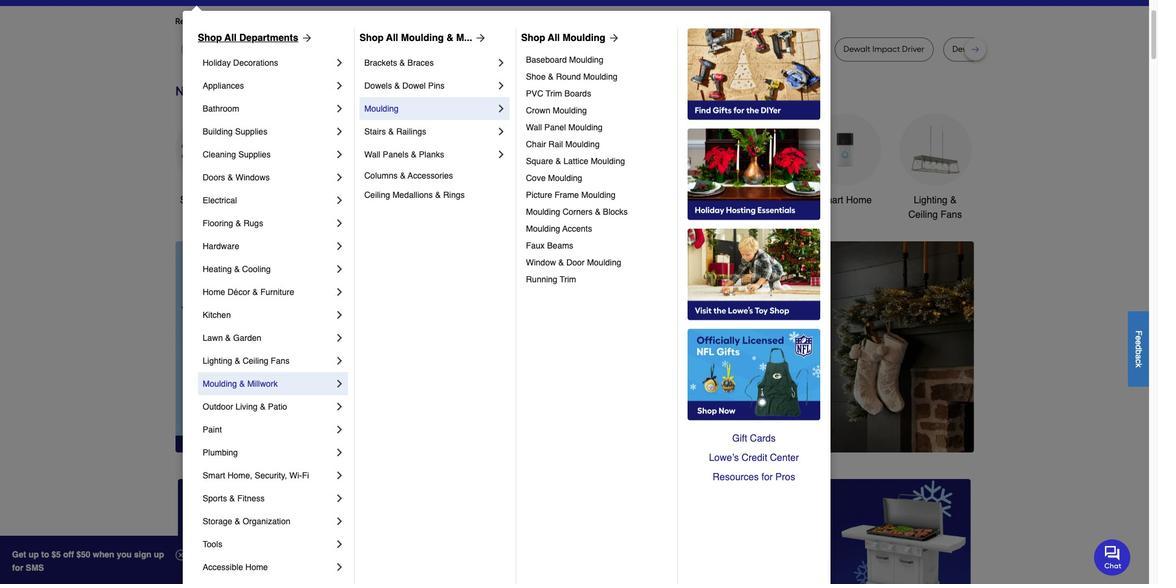 Task type: locate. For each thing, give the bounding box(es) containing it.
1 horizontal spatial lighting
[[914, 195, 948, 206]]

running trim link
[[526, 271, 669, 288]]

wall up columns
[[365, 150, 381, 159]]

round
[[556, 72, 581, 81]]

e up b on the bottom right
[[1135, 340, 1144, 345]]

outdoor for outdoor tools & equipment
[[630, 195, 665, 206]]

chevron right image for storage & organization
[[334, 515, 346, 527]]

2 arrow right image from the left
[[606, 32, 620, 44]]

arrow right image
[[473, 32, 487, 44], [606, 32, 620, 44]]

shop up impact driver bit
[[521, 33, 546, 43]]

shop down more suggestions for you link at the left top of the page
[[360, 33, 384, 43]]

outdoor up equipment
[[630, 195, 665, 206]]

planks
[[419, 150, 445, 159]]

chevron right image for heating & cooling
[[334, 263, 346, 275]]

0 vertical spatial lighting & ceiling fans
[[909, 195, 963, 220]]

arrow right image inside shop all departments link
[[298, 32, 313, 44]]

deals
[[218, 195, 243, 206]]

1 vertical spatial home
[[203, 287, 225, 297]]

accessible
[[203, 562, 243, 572]]

2 horizontal spatial home
[[847, 195, 872, 206]]

kitchen inside kitchen 'link'
[[203, 310, 231, 320]]

off
[[63, 550, 74, 559]]

resources
[[713, 472, 759, 483]]

3 driver from the left
[[903, 44, 925, 54]]

1 horizontal spatial decorations
[[457, 209, 509, 220]]

all up baseboard
[[548, 33, 560, 43]]

cooling
[[242, 264, 271, 274]]

1 dewalt from the left
[[317, 44, 344, 54]]

brackets
[[365, 58, 397, 68]]

3 drill from the left
[[722, 44, 736, 54]]

4 bit from the left
[[998, 44, 1008, 54]]

moulding corners & blocks link
[[526, 203, 669, 220]]

get
[[12, 550, 26, 559]]

2 driver from the left
[[794, 44, 816, 54]]

decorations down shop all departments link
[[233, 58, 278, 68]]

3 bit from the left
[[589, 44, 599, 54]]

shop down recommended
[[198, 33, 222, 43]]

moulding down faux beams link
[[587, 258, 622, 267]]

lowe's
[[709, 453, 739, 464]]

up to 35 percent off select small appliances. image
[[449, 479, 701, 584]]

door
[[567, 258, 585, 267]]

window & door moulding link
[[526, 254, 669, 271]]

kitchen up lawn on the left of page
[[203, 310, 231, 320]]

center
[[770, 453, 799, 464]]

scroll to item #5 image
[[739, 431, 768, 436]]

dewalt for dewalt impact driver
[[844, 44, 871, 54]]

0 horizontal spatial outdoor
[[203, 402, 233, 412]]

arrow right image up baseboard moulding link
[[606, 32, 620, 44]]

wi-
[[289, 471, 302, 480]]

rugs
[[244, 218, 263, 228]]

millwork
[[247, 379, 278, 389]]

m...
[[456, 33, 473, 43]]

& inside outdoor tools & equipment
[[692, 195, 699, 206]]

3 shop from the left
[[521, 33, 546, 43]]

0 horizontal spatial lighting
[[203, 356, 232, 366]]

2 horizontal spatial impact
[[873, 44, 901, 54]]

resources for pros
[[713, 472, 796, 483]]

crown
[[526, 106, 551, 115]]

kitchen for kitchen
[[203, 310, 231, 320]]

holiday
[[203, 58, 231, 68]]

1 vertical spatial decorations
[[457, 209, 509, 220]]

boards
[[565, 89, 592, 98]]

1 horizontal spatial smart
[[818, 195, 844, 206]]

moulding up drill bit set
[[563, 33, 606, 43]]

smart for smart home
[[818, 195, 844, 206]]

1 horizontal spatial up
[[154, 550, 164, 559]]

2 vertical spatial ceiling
[[243, 356, 269, 366]]

impact for impact driver bit
[[481, 44, 509, 54]]

shoe
[[526, 72, 546, 81]]

kitchen down cove moulding
[[539, 195, 571, 206]]

accessible home
[[203, 562, 268, 572]]

faux beams
[[526, 241, 574, 250]]

heating
[[203, 264, 232, 274]]

1 horizontal spatial set
[[1010, 44, 1022, 54]]

outdoor up paint at the bottom of page
[[203, 402, 233, 412]]

impact driver bit
[[481, 44, 545, 54]]

0 vertical spatial smart
[[818, 195, 844, 206]]

4 drill from the left
[[982, 44, 996, 54]]

0 vertical spatial ceiling
[[365, 190, 390, 200]]

1 drill from the left
[[346, 44, 361, 54]]

dewalt drill bit set
[[953, 44, 1022, 54]]

1 vertical spatial outdoor
[[203, 402, 233, 412]]

0 horizontal spatial set
[[601, 44, 613, 54]]

set
[[601, 44, 613, 54], [1010, 44, 1022, 54]]

drill for dewalt drill
[[722, 44, 736, 54]]

2 horizontal spatial tools
[[667, 195, 690, 206]]

all right shop
[[205, 195, 216, 206]]

bit for dewalt drill bit set
[[998, 44, 1008, 54]]

2 dewalt from the left
[[693, 44, 720, 54]]

all for shop all deals
[[205, 195, 216, 206]]

chevron right image for flooring & rugs
[[334, 217, 346, 229]]

e up "d"
[[1135, 336, 1144, 340]]

1 vertical spatial smart
[[203, 471, 225, 480]]

1 vertical spatial arrow right image
[[952, 347, 964, 359]]

supplies up windows
[[238, 150, 271, 159]]

0 vertical spatial decorations
[[233, 58, 278, 68]]

impact for impact driver
[[764, 44, 792, 54]]

you left more
[[285, 16, 299, 27]]

supplies up cleaning supplies
[[235, 127, 268, 136]]

2 shop from the left
[[360, 33, 384, 43]]

up right "sign"
[[154, 550, 164, 559]]

décor
[[228, 287, 250, 297]]

chevron right image for tools
[[334, 538, 346, 550]]

scroll to item #2 image
[[649, 431, 678, 436]]

1 vertical spatial ceiling
[[909, 209, 938, 220]]

up to 30 percent off select grills and accessories. image
[[720, 479, 972, 584]]

all inside the shop all deals link
[[205, 195, 216, 206]]

0 vertical spatial kitchen
[[539, 195, 571, 206]]

recommended
[[175, 16, 233, 27]]

1 vertical spatial lighting & ceiling fans
[[203, 356, 290, 366]]

sports
[[203, 494, 227, 503]]

0 horizontal spatial bathroom link
[[203, 97, 334, 120]]

arrow right image inside shop all moulding link
[[606, 32, 620, 44]]

1 vertical spatial supplies
[[238, 150, 271, 159]]

1 vertical spatial tools link
[[203, 533, 334, 556]]

wall up chair
[[526, 123, 542, 132]]

shop for shop all departments
[[198, 33, 222, 43]]

dowels & dowel pins
[[365, 81, 445, 91]]

recommended searches for you
[[175, 16, 299, 27]]

1 horizontal spatial outdoor
[[630, 195, 665, 206]]

brackets & braces
[[365, 58, 434, 68]]

1 horizontal spatial bathroom
[[734, 195, 776, 206]]

1 horizontal spatial tools link
[[356, 113, 429, 208]]

outdoor tools & equipment link
[[628, 113, 700, 222]]

chevron right image for sports & fitness
[[334, 492, 346, 505]]

moulding down drill bit set
[[569, 55, 604, 65]]

0 vertical spatial fans
[[941, 209, 963, 220]]

chair
[[526, 139, 546, 149]]

1 vertical spatial bathroom
[[734, 195, 776, 206]]

decorations inside christmas decorations link
[[457, 209, 509, 220]]

3 impact from the left
[[873, 44, 901, 54]]

chevron right image for hardware
[[334, 240, 346, 252]]

shop inside shop all departments link
[[198, 33, 222, 43]]

chevron right image for stairs & railings
[[496, 126, 508, 138]]

1 impact from the left
[[481, 44, 509, 54]]

0 vertical spatial wall
[[526, 123, 542, 132]]

2 horizontal spatial shop
[[521, 33, 546, 43]]

0 horizontal spatial bathroom
[[203, 104, 239, 113]]

1 driver from the left
[[511, 44, 533, 54]]

outdoor
[[630, 195, 665, 206], [203, 402, 233, 412]]

0 horizontal spatial up
[[28, 550, 39, 559]]

1 e from the top
[[1135, 336, 1144, 340]]

tools
[[381, 195, 404, 206], [667, 195, 690, 206], [203, 540, 223, 549]]

1 shop from the left
[[198, 33, 222, 43]]

trim up crown moulding
[[546, 89, 562, 98]]

2 vertical spatial home
[[246, 562, 268, 572]]

recommended searches for you heading
[[175, 16, 974, 28]]

trim
[[546, 89, 562, 98], [560, 275, 577, 284]]

None search field
[[450, 0, 779, 7]]

1 horizontal spatial shop
[[360, 33, 384, 43]]

2 horizontal spatial driver
[[903, 44, 925, 54]]

shop
[[180, 195, 203, 206]]

wall
[[526, 123, 542, 132], [365, 150, 381, 159]]

tools up equipment
[[667, 195, 690, 206]]

1 arrow right image from the left
[[473, 32, 487, 44]]

for down get
[[12, 563, 23, 573]]

chevron right image for smart home, security, wi-fi
[[334, 470, 346, 482]]

0 vertical spatial tools link
[[356, 113, 429, 208]]

0 horizontal spatial arrow right image
[[298, 32, 313, 44]]

all down recommended searches for you
[[225, 33, 237, 43]]

chair rail moulding
[[526, 139, 600, 149]]

2 impact from the left
[[764, 44, 792, 54]]

beams
[[547, 241, 574, 250]]

trim down the window & door moulding
[[560, 275, 577, 284]]

outdoor for outdoor living & patio
[[203, 402, 233, 412]]

kitchen
[[539, 195, 571, 206], [203, 310, 231, 320]]

2 set from the left
[[1010, 44, 1022, 54]]

kitchen faucets
[[539, 195, 608, 206]]

0 horizontal spatial shop
[[198, 33, 222, 43]]

1 horizontal spatial kitchen
[[539, 195, 571, 206]]

1 vertical spatial lighting
[[203, 356, 232, 366]]

kitchen inside kitchen faucets link
[[539, 195, 571, 206]]

1 vertical spatial kitchen
[[203, 310, 231, 320]]

stairs & railings
[[365, 127, 427, 136]]

furniture
[[261, 287, 294, 297]]

cove moulding
[[526, 173, 583, 183]]

arrow right image up brackets & braces link
[[473, 32, 487, 44]]

shop for shop all moulding
[[521, 33, 546, 43]]

1 horizontal spatial driver
[[794, 44, 816, 54]]

1 horizontal spatial lighting & ceiling fans link
[[900, 113, 972, 222]]

bathroom
[[203, 104, 239, 113], [734, 195, 776, 206]]

1 horizontal spatial arrow right image
[[606, 32, 620, 44]]

2 you from the left
[[392, 16, 407, 27]]

4 dewalt from the left
[[953, 44, 980, 54]]

chevron right image for moulding
[[496, 103, 508, 115]]

shop all moulding & m...
[[360, 33, 473, 43]]

0 horizontal spatial kitchen
[[203, 310, 231, 320]]

1 up from the left
[[28, 550, 39, 559]]

2 up from the left
[[154, 550, 164, 559]]

3 dewalt from the left
[[844, 44, 871, 54]]

arrow right image
[[298, 32, 313, 44], [952, 347, 964, 359]]

wall for wall panels & planks
[[365, 150, 381, 159]]

shop inside shop all moulding link
[[521, 33, 546, 43]]

0 vertical spatial supplies
[[235, 127, 268, 136]]

0 horizontal spatial you
[[285, 16, 299, 27]]

1 vertical spatial fans
[[271, 356, 290, 366]]

dewalt drill
[[693, 44, 736, 54]]

shop all deals
[[180, 195, 243, 206]]

0 vertical spatial outdoor
[[630, 195, 665, 206]]

1 vertical spatial wall
[[365, 150, 381, 159]]

0 vertical spatial home
[[847, 195, 872, 206]]

chevron right image
[[334, 57, 346, 69], [496, 57, 508, 69], [334, 103, 346, 115], [496, 103, 508, 115], [334, 126, 346, 138], [496, 126, 508, 138], [496, 148, 508, 161], [334, 217, 346, 229], [334, 286, 346, 298], [334, 355, 346, 367], [334, 424, 346, 436], [334, 538, 346, 550]]

shop inside shop all moulding & m... link
[[360, 33, 384, 43]]

1 horizontal spatial you
[[392, 16, 407, 27]]

moulding up the faux beams
[[526, 224, 561, 234]]

all inside shop all moulding & m... link
[[386, 33, 399, 43]]

paint link
[[203, 418, 334, 441]]

0 horizontal spatial tools
[[203, 540, 223, 549]]

1 vertical spatial trim
[[560, 275, 577, 284]]

1 horizontal spatial home
[[246, 562, 268, 572]]

flooring
[[203, 218, 233, 228]]

all
[[225, 33, 237, 43], [386, 33, 399, 43], [548, 33, 560, 43], [205, 195, 216, 206]]

all up brackets & braces
[[386, 33, 399, 43]]

wall panel moulding
[[526, 123, 603, 132]]

0 horizontal spatial impact
[[481, 44, 509, 54]]

kitchen for kitchen faucets
[[539, 195, 571, 206]]

square & lattice moulding link
[[526, 153, 669, 170]]

plumbing
[[203, 448, 238, 457]]

1 you from the left
[[285, 16, 299, 27]]

0 horizontal spatial arrow right image
[[473, 32, 487, 44]]

1 bit from the left
[[363, 44, 372, 54]]

moulding up outdoor living & patio
[[203, 379, 237, 389]]

kitchen link
[[203, 304, 334, 327]]

decorations down christmas
[[457, 209, 509, 220]]

2 bit from the left
[[535, 44, 545, 54]]

0 horizontal spatial smart
[[203, 471, 225, 480]]

decorations for holiday
[[233, 58, 278, 68]]

drill
[[346, 44, 361, 54], [573, 44, 587, 54], [722, 44, 736, 54], [982, 44, 996, 54]]

1 horizontal spatial impact
[[764, 44, 792, 54]]

searches
[[235, 16, 271, 27]]

shop these last-minute gifts. $99 or less. quantities are limited and won't last. image
[[175, 241, 370, 453]]

tools down columns
[[381, 195, 404, 206]]

garden
[[233, 333, 262, 343]]

hardware
[[203, 241, 239, 251]]

baseboard moulding
[[526, 55, 604, 65]]

panels
[[383, 150, 409, 159]]

chevron right image for lawn & garden
[[334, 332, 346, 344]]

up left to
[[28, 550, 39, 559]]

f
[[1135, 330, 1144, 336]]

2 horizontal spatial ceiling
[[909, 209, 938, 220]]

all inside shop all moulding link
[[548, 33, 560, 43]]

pins
[[428, 81, 445, 91]]

you up "shop all moulding & m..."
[[392, 16, 407, 27]]

dowels
[[365, 81, 392, 91]]

chevron right image for home décor & furniture
[[334, 286, 346, 298]]

trim for running
[[560, 275, 577, 284]]

moulding up frame
[[548, 173, 583, 183]]

more
[[309, 16, 329, 27]]

75 percent off all artificial christmas trees, holiday lights and more. image
[[390, 241, 974, 453]]

doors
[[203, 173, 225, 182]]

0 horizontal spatial wall
[[365, 150, 381, 159]]

chevron right image for accessible home
[[334, 561, 346, 573]]

moulding down the dowels
[[365, 104, 399, 113]]

0 horizontal spatial lighting & ceiling fans link
[[203, 349, 334, 372]]

0 horizontal spatial tools link
[[203, 533, 334, 556]]

outdoor inside outdoor tools & equipment
[[630, 195, 665, 206]]

decorations inside holiday decorations link
[[233, 58, 278, 68]]

0 vertical spatial trim
[[546, 89, 562, 98]]

lattice
[[564, 156, 589, 166]]

chevron right image
[[334, 80, 346, 92], [496, 80, 508, 92], [334, 148, 346, 161], [334, 171, 346, 183], [334, 194, 346, 206], [334, 240, 346, 252], [334, 263, 346, 275], [334, 309, 346, 321], [334, 332, 346, 344], [334, 378, 346, 390], [334, 401, 346, 413], [334, 447, 346, 459], [334, 470, 346, 482], [334, 492, 346, 505], [334, 515, 346, 527], [334, 561, 346, 573]]

brackets & braces link
[[365, 51, 496, 74]]

0 vertical spatial arrow right image
[[298, 32, 313, 44]]

0 horizontal spatial driver
[[511, 44, 533, 54]]

0 horizontal spatial decorations
[[233, 58, 278, 68]]

holiday decorations
[[203, 58, 278, 68]]

all inside shop all departments link
[[225, 33, 237, 43]]

shop all moulding & m... link
[[360, 31, 487, 45]]

f e e d b a c k
[[1135, 330, 1144, 367]]

moulding up wall panel moulding
[[553, 106, 587, 115]]

moulding up chair rail moulding link
[[569, 123, 603, 132]]

moulding down chair rail moulding link
[[591, 156, 625, 166]]

lighting & ceiling fans
[[909, 195, 963, 220], [203, 356, 290, 366]]

arrow right image inside shop all moulding & m... link
[[473, 32, 487, 44]]

for left 'pros'
[[762, 472, 773, 483]]

1 horizontal spatial wall
[[526, 123, 542, 132]]

chevron right image for plumbing
[[334, 447, 346, 459]]

tools down storage
[[203, 540, 223, 549]]

cove moulding link
[[526, 170, 669, 186]]

1 horizontal spatial fans
[[941, 209, 963, 220]]



Task type: describe. For each thing, give the bounding box(es) containing it.
0 horizontal spatial ceiling
[[243, 356, 269, 366]]

1 horizontal spatial tools
[[381, 195, 404, 206]]

chevron right image for wall panels & planks
[[496, 148, 508, 161]]

1 vertical spatial lighting & ceiling fans link
[[203, 349, 334, 372]]

drill bit set
[[573, 44, 613, 54]]

drill for dewalt drill bit
[[346, 44, 361, 54]]

windows
[[236, 173, 270, 182]]

suggestions
[[331, 16, 378, 27]]

chair rail moulding link
[[526, 136, 669, 153]]

driver for impact driver
[[794, 44, 816, 54]]

heating & cooling link
[[203, 258, 334, 281]]

sports & fitness link
[[203, 487, 334, 510]]

fitness
[[238, 494, 265, 503]]

decorations for christmas
[[457, 209, 509, 220]]

shop all departments link
[[198, 31, 313, 45]]

0 horizontal spatial fans
[[271, 356, 290, 366]]

gift cards
[[733, 433, 776, 444]]

shoe & round moulding
[[526, 72, 618, 81]]

moulding & millwork link
[[203, 372, 334, 395]]

tools inside outdoor tools & equipment
[[667, 195, 690, 206]]

new deals every day during 25 days of deals image
[[175, 81, 974, 101]]

cleaning supplies link
[[203, 143, 334, 166]]

chevron right image for cleaning supplies
[[334, 148, 346, 161]]

braces
[[408, 58, 434, 68]]

appliances link
[[203, 74, 334, 97]]

scroll to item #4 element
[[707, 430, 739, 437]]

chevron right image for kitchen
[[334, 309, 346, 321]]

blocks
[[603, 207, 628, 217]]

columns
[[365, 171, 398, 180]]

k
[[1135, 363, 1144, 367]]

dewalt for dewalt drill
[[693, 44, 720, 54]]

trim for pvc
[[546, 89, 562, 98]]

chevron right image for brackets & braces
[[496, 57, 508, 69]]

accessories
[[408, 171, 453, 180]]

supplies for building supplies
[[235, 127, 268, 136]]

2 drill from the left
[[573, 44, 587, 54]]

moulding down picture
[[526, 207, 561, 217]]

chevron right image for paint
[[334, 424, 346, 436]]

& inside 'link'
[[395, 81, 400, 91]]

patio
[[268, 402, 287, 412]]

ceiling medallions & rings link
[[365, 185, 508, 205]]

for inside 'get up to $5 off $50 when you sign up for sms'
[[12, 563, 23, 573]]

appliances
[[203, 81, 244, 91]]

1 horizontal spatial bathroom link
[[719, 113, 791, 208]]

chevron right image for moulding & millwork
[[334, 378, 346, 390]]

chevron right image for appliances
[[334, 80, 346, 92]]

home,
[[228, 471, 253, 480]]

moulding & millwork
[[203, 379, 278, 389]]

rail
[[549, 139, 563, 149]]

scroll to item #3 image
[[678, 431, 707, 436]]

dowels & dowel pins link
[[365, 74, 496, 97]]

arrow right image for shop all moulding
[[606, 32, 620, 44]]

picture frame moulding
[[526, 190, 616, 200]]

0 horizontal spatial lighting & ceiling fans
[[203, 356, 290, 366]]

driver for impact driver bit
[[511, 44, 533, 54]]

0 vertical spatial lighting
[[914, 195, 948, 206]]

window
[[526, 258, 556, 267]]

departments
[[239, 33, 298, 43]]

columns & accessories
[[365, 171, 453, 180]]

bit for impact driver bit
[[535, 44, 545, 54]]

chevron right image for doors & windows
[[334, 171, 346, 183]]

lowe's credit center link
[[688, 448, 821, 468]]

gift cards link
[[688, 429, 821, 448]]

chevron right image for outdoor living & patio
[[334, 401, 346, 413]]

chevron right image for bathroom
[[334, 103, 346, 115]]

0 vertical spatial bathroom
[[203, 104, 239, 113]]

visit the lowe's toy shop. image
[[688, 229, 821, 320]]

accents
[[563, 224, 593, 234]]

home for smart home
[[847, 195, 872, 206]]

get up to 2 free select tools or batteries when you buy 1 with select purchases. image
[[178, 479, 430, 584]]

kitchen faucets link
[[537, 113, 610, 208]]

corners
[[563, 207, 593, 217]]

to
[[41, 550, 49, 559]]

medallions
[[393, 190, 433, 200]]

chevron right image for electrical
[[334, 194, 346, 206]]

gift
[[733, 433, 748, 444]]

you for more suggestions for you
[[392, 16, 407, 27]]

security,
[[255, 471, 287, 480]]

for up the departments
[[272, 16, 283, 27]]

crown moulding link
[[526, 102, 669, 119]]

moulding down "cove moulding" link
[[582, 190, 616, 200]]

cards
[[750, 433, 776, 444]]

shop all deals link
[[175, 113, 248, 208]]

moulding accents link
[[526, 220, 669, 237]]

chevron right image for lighting & ceiling fans
[[334, 355, 346, 367]]

cleaning supplies
[[203, 150, 271, 159]]

window & door moulding
[[526, 258, 622, 267]]

all for shop all departments
[[225, 33, 237, 43]]

outdoor living & patio
[[203, 402, 287, 412]]

2 e from the top
[[1135, 340, 1144, 345]]

supplies for cleaning supplies
[[238, 150, 271, 159]]

lowe's credit center
[[709, 453, 799, 464]]

storage & organization link
[[203, 510, 334, 533]]

0 horizontal spatial home
[[203, 287, 225, 297]]

impact driver
[[764, 44, 816, 54]]

storage
[[203, 517, 232, 526]]

1 horizontal spatial ceiling
[[365, 190, 390, 200]]

arrow right image for shop all moulding & m...
[[473, 32, 487, 44]]

accessible home link
[[203, 556, 334, 579]]

pros
[[776, 472, 796, 483]]

1 set from the left
[[601, 44, 613, 54]]

wall for wall panel moulding
[[526, 123, 542, 132]]

home for accessible home
[[246, 562, 268, 572]]

1 horizontal spatial lighting & ceiling fans
[[909, 195, 963, 220]]

moulding up braces
[[401, 33, 444, 43]]

bit for dewalt drill bit
[[363, 44, 372, 54]]

officially licensed n f l gifts. shop now. image
[[688, 329, 821, 421]]

paint
[[203, 425, 222, 435]]

moulding link
[[365, 97, 496, 120]]

running trim
[[526, 275, 577, 284]]

cleaning
[[203, 150, 236, 159]]

chat invite button image
[[1095, 539, 1132, 576]]

hardware link
[[203, 235, 334, 258]]

dewalt for dewalt drill bit set
[[953, 44, 980, 54]]

find gifts for the diyer. image
[[688, 28, 821, 120]]

smart home, security, wi-fi link
[[203, 464, 334, 487]]

picture frame moulding link
[[526, 186, 669, 203]]

dewalt impact driver
[[844, 44, 925, 54]]

smart for smart home, security, wi-fi
[[203, 471, 225, 480]]

chevron right image for dowels & dowel pins
[[496, 80, 508, 92]]

chevron right image for building supplies
[[334, 126, 346, 138]]

1 horizontal spatial arrow right image
[[952, 347, 964, 359]]

pvc
[[526, 89, 544, 98]]

shop for shop all moulding & m...
[[360, 33, 384, 43]]

moulding up lattice
[[566, 139, 600, 149]]

shop all moulding link
[[521, 31, 620, 45]]

holiday hosting essentials. image
[[688, 129, 821, 220]]

chevron right image for holiday decorations
[[334, 57, 346, 69]]

dewalt for dewalt drill bit
[[317, 44, 344, 54]]

wall panels & planks link
[[365, 143, 496, 166]]

drill for dewalt drill bit set
[[982, 44, 996, 54]]

lawn & garden link
[[203, 327, 334, 349]]

lawn & garden
[[203, 333, 262, 343]]

0 vertical spatial lighting & ceiling fans link
[[900, 113, 972, 222]]

baseboard
[[526, 55, 567, 65]]

for right the suggestions
[[380, 16, 391, 27]]

columns & accessories link
[[365, 166, 508, 185]]

doors & windows link
[[203, 166, 334, 189]]

you for recommended searches for you
[[285, 16, 299, 27]]

building supplies link
[[203, 120, 334, 143]]

heating & cooling
[[203, 264, 271, 274]]

running
[[526, 275, 558, 284]]

all for shop all moulding & m...
[[386, 33, 399, 43]]

moulding down baseboard moulding link
[[584, 72, 618, 81]]

sms
[[26, 563, 44, 573]]

shoe & round moulding link
[[526, 68, 669, 85]]

ceiling medallions & rings
[[365, 190, 465, 200]]

all for shop all moulding
[[548, 33, 560, 43]]



Task type: vqa. For each thing, say whether or not it's contained in the screenshot.
"1-800-445-6937" link
no



